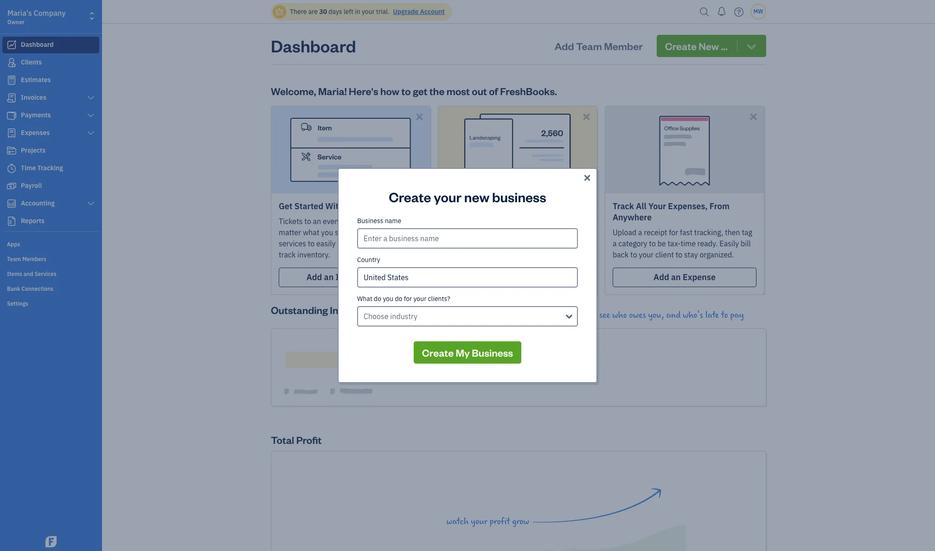Task type: locate. For each thing, give the bounding box(es) containing it.
0 horizontal spatial business
[[357, 217, 384, 225]]

0 horizontal spatial get
[[279, 201, 293, 212]]

1 vertical spatial business
[[472, 346, 513, 359]]

0 vertical spatial for
[[669, 228, 679, 237]]

0 vertical spatial create
[[389, 188, 431, 206]]

Choose industry field
[[357, 306, 578, 327]]

then
[[725, 228, 740, 237]]

bill
[[741, 239, 751, 248]]

your left clients?
[[414, 295, 427, 303]]

services
[[279, 239, 306, 248]]

and right you,
[[667, 310, 681, 321]]

time
[[681, 239, 696, 248]]

apps image
[[7, 240, 99, 248]]

to up 'what'
[[305, 217, 311, 226]]

member
[[604, 39, 643, 52]]

dismiss image
[[414, 111, 425, 122], [748, 111, 759, 122]]

dashboard image
[[6, 40, 17, 50]]

tag
[[742, 228, 753, 237]]

0 horizontal spatial dismiss image
[[414, 111, 425, 122]]

1 vertical spatial for
[[404, 295, 412, 303]]

get
[[279, 201, 293, 212], [446, 217, 458, 226]]

of
[[489, 84, 498, 97]]

and up great.
[[573, 228, 585, 237]]

chevron large down image for payment image
[[87, 112, 95, 119]]

1 horizontal spatial you
[[383, 295, 394, 303]]

0 vertical spatial or
[[402, 228, 409, 237]]

your right the in
[[362, 7, 375, 16]]

an inside the "get paid faster with an invoice template that enables flexible payment options and automated reminders—and looks great."
[[513, 217, 521, 226]]

looks
[[538, 239, 556, 248]]

1 horizontal spatial do
[[395, 295, 402, 303]]

paid
[[566, 201, 583, 212]]

0 vertical spatial and
[[371, 201, 385, 212]]

timer image
[[6, 164, 17, 173]]

0 horizontal spatial invoice
[[384, 239, 407, 248]]

days
[[329, 7, 342, 16]]

1 vertical spatial you
[[383, 295, 394, 303]]

create
[[389, 188, 431, 206], [484, 272, 510, 283], [422, 346, 454, 359]]

expense
[[683, 272, 716, 283]]

track all your expenses, from anywhere
[[613, 201, 730, 223]]

0 horizontal spatial you
[[321, 228, 333, 237]]

invoice up 'payment'
[[523, 217, 546, 226]]

create an invoice
[[484, 272, 552, 283]]

clients?
[[428, 295, 451, 303]]

1 horizontal spatial dismiss image
[[748, 111, 759, 122]]

0 vertical spatial business
[[357, 217, 384, 225]]

and up 'business name'
[[371, 201, 385, 212]]

the
[[430, 84, 445, 97]]

2 horizontal spatial and
[[667, 310, 681, 321]]

a up back on the right top of the page
[[613, 239, 617, 248]]

create inside button
[[422, 346, 454, 359]]

left
[[344, 7, 354, 16]]

1 vertical spatial create
[[484, 272, 510, 283]]

track
[[613, 201, 634, 212]]

event?
[[323, 217, 345, 226]]

on
[[364, 239, 372, 248]]

name
[[385, 217, 402, 225]]

chevron large down image
[[87, 112, 95, 119], [87, 129, 95, 137], [87, 200, 95, 207]]

1 do from the left
[[374, 295, 381, 303]]

2 vertical spatial or
[[356, 272, 364, 283]]

1 vertical spatial invoice
[[384, 239, 407, 248]]

there
[[290, 7, 307, 16]]

total
[[271, 433, 294, 446]]

add for add an item or service
[[307, 272, 322, 283]]

paid
[[460, 217, 474, 226]]

an right on
[[374, 239, 382, 248]]

2 vertical spatial create
[[422, 346, 454, 359]]

bank connections image
[[7, 285, 99, 292]]

anywhere
[[613, 212, 652, 223]]

your inside upload a receipt for fast tracking, then tag a category to be tax-time ready. easily bill back to your client to stay organized.
[[639, 250, 654, 259]]

chevron large down image for chart image
[[87, 200, 95, 207]]

get up the that
[[446, 217, 458, 226]]

your up the paid
[[446, 201, 464, 212]]

report image
[[6, 217, 17, 226]]

0 horizontal spatial do
[[374, 295, 381, 303]]

a up category
[[639, 228, 643, 237]]

inventory.
[[298, 250, 330, 259]]

2 your from the left
[[649, 201, 666, 212]]

your inside track all your expenses, from anywhere
[[649, 201, 666, 212]]

there are 30 days left in your trial. upgrade account
[[290, 7, 445, 16]]

dismiss image
[[581, 111, 592, 122]]

enables
[[461, 228, 487, 237]]

get for get paid faster with an invoice template that enables flexible payment options and automated reminders—and looks great.
[[446, 217, 458, 226]]

an
[[313, 217, 321, 226], [513, 217, 521, 226], [374, 239, 382, 248], [324, 272, 334, 283], [512, 272, 521, 283], [671, 272, 681, 283]]

chevron large down image
[[87, 94, 95, 102]]

money image
[[6, 181, 17, 191]]

0 horizontal spatial and
[[371, 201, 385, 212]]

stay
[[684, 250, 698, 259]]

business right my
[[472, 346, 513, 359]]

trial.
[[376, 7, 390, 16]]

your down t-
[[365, 228, 380, 237]]

create up no
[[389, 188, 431, 206]]

from
[[710, 201, 730, 212]]

do right what
[[374, 295, 381, 303]]

get started with items and services
[[279, 201, 420, 212]]

dashboard
[[271, 35, 356, 57]]

your down category
[[639, 250, 654, 259]]

1 chevron large down image from the top
[[87, 112, 95, 119]]

owner
[[7, 19, 25, 26]]

create down reminders—and on the right of the page
[[484, 272, 510, 283]]

add down inventory.
[[307, 272, 322, 283]]

Country text field
[[358, 268, 577, 287]]

how
[[380, 84, 400, 97]]

with
[[326, 201, 344, 212]]

go to help image
[[732, 5, 747, 19]]

get inside the "get paid faster with an invoice template that enables flexible payment options and automated reminders—and looks great."
[[446, 217, 458, 226]]

0 vertical spatial get
[[279, 201, 293, 212]]

crown image
[[275, 7, 284, 16]]

invoice
[[523, 217, 546, 226], [384, 239, 407, 248]]

0 vertical spatial you
[[321, 228, 333, 237]]

2 vertical spatial and
[[667, 310, 681, 321]]

business up add
[[357, 217, 384, 225]]

business inside create my business button
[[472, 346, 513, 359]]

add for add an expense
[[654, 272, 669, 283]]

0 horizontal spatial your
[[446, 201, 464, 212]]

do up industry
[[395, 295, 402, 303]]

matter
[[279, 228, 301, 237]]

item
[[336, 272, 354, 283]]

2 dismiss image from the left
[[748, 111, 759, 122]]

for up industry
[[404, 295, 412, 303]]

invoice down items
[[384, 239, 407, 248]]

add inside button
[[555, 39, 574, 52]]

and
[[371, 201, 385, 212], [573, 228, 585, 237], [667, 310, 681, 321]]

0 vertical spatial a
[[639, 228, 643, 237]]

your right all at right top
[[649, 201, 666, 212]]

1 vertical spatial chevron large down image
[[87, 129, 95, 137]]

1 vertical spatial get
[[446, 217, 458, 226]]

add
[[555, 39, 574, 52], [307, 272, 322, 283], [654, 272, 669, 283]]

2 chevron large down image from the top
[[87, 129, 95, 137]]

a
[[639, 228, 643, 237], [613, 239, 617, 248]]

add down client
[[654, 272, 669, 283]]

watch
[[447, 516, 469, 527]]

0 vertical spatial invoice
[[523, 217, 546, 226]]

what
[[357, 295, 373, 303]]

1 dismiss image from the left
[[414, 111, 425, 122]]

settings image
[[7, 300, 99, 307]]

service
[[366, 272, 395, 283]]

category
[[619, 239, 648, 248]]

are
[[308, 7, 318, 16]]

add for add team member
[[555, 39, 574, 52]]

3 chevron large down image from the top
[[87, 200, 95, 207]]

shirts?
[[378, 217, 400, 226]]

you up choose industry
[[383, 295, 394, 303]]

to left pay
[[722, 310, 728, 321]]

dismiss image for track all your expenses, from anywhere
[[748, 111, 759, 122]]

out
[[472, 84, 487, 97]]

dismiss image for get started with items and services
[[414, 111, 425, 122]]

receipt
[[644, 228, 668, 237]]

an right with
[[513, 217, 521, 226]]

close image
[[583, 173, 592, 184]]

0 vertical spatial chevron large down image
[[87, 112, 95, 119]]

main element
[[0, 0, 125, 551]]

create an invoice link
[[446, 268, 590, 287]]

create left my
[[422, 346, 454, 359]]

1 horizontal spatial for
[[669, 228, 679, 237]]

1 vertical spatial a
[[613, 239, 617, 248]]

2 horizontal spatial add
[[654, 272, 669, 283]]

0 horizontal spatial for
[[404, 295, 412, 303]]

0 horizontal spatial add
[[307, 272, 322, 283]]

owes
[[629, 310, 646, 321]]

my
[[456, 346, 470, 359]]

2 vertical spatial chevron large down image
[[87, 200, 95, 207]]

services
[[387, 201, 420, 212]]

1 horizontal spatial business
[[472, 346, 513, 359]]

you up the 'easily'
[[321, 228, 333, 237]]

1 vertical spatial and
[[573, 228, 585, 237]]

ready.
[[698, 239, 718, 248]]

payment image
[[6, 111, 17, 120]]

1 horizontal spatial add
[[555, 39, 574, 52]]

get
[[413, 84, 428, 97]]

reminders—and
[[484, 239, 536, 248]]

2 do from the left
[[395, 295, 402, 303]]

profit
[[296, 433, 322, 446]]

industry
[[390, 312, 418, 321]]

client
[[656, 250, 674, 259]]

get up tickets
[[279, 201, 293, 212]]

printed
[[347, 217, 371, 226]]

1 horizontal spatial get
[[446, 217, 458, 226]]

to
[[402, 84, 411, 97], [305, 217, 311, 226], [308, 239, 315, 248], [649, 239, 656, 248], [631, 250, 637, 259], [676, 250, 683, 259], [722, 310, 728, 321]]

grow
[[512, 516, 529, 527]]

add left team
[[555, 39, 574, 52]]

for up tax-
[[669, 228, 679, 237]]

account
[[420, 7, 445, 16]]

see who owes you, and who's late to pay
[[600, 310, 744, 321]]

1 horizontal spatial and
[[573, 228, 585, 237]]

1 horizontal spatial your
[[649, 201, 666, 212]]

1 horizontal spatial invoice
[[523, 217, 546, 226]]

team
[[576, 39, 602, 52]]

most
[[447, 84, 470, 97]]



Task type: describe. For each thing, give the bounding box(es) containing it.
here's
[[349, 84, 378, 97]]

step
[[485, 201, 503, 212]]

back
[[613, 250, 629, 259]]

invoice inside tickets to an event? printed t-shirts? no matter what you sell, add your items or services to easily include on an invoice or track inventory.
[[384, 239, 407, 248]]

estimate image
[[6, 76, 17, 85]]

automated
[[446, 239, 482, 248]]

for inside upload a receipt for fast tracking, then tag a category to be tax-time ready. easily bill back to your client to stay organized.
[[669, 228, 679, 237]]

items
[[346, 201, 369, 212]]

add team member
[[555, 39, 643, 52]]

template
[[548, 217, 578, 226]]

first
[[466, 201, 483, 212]]

1 horizontal spatial a
[[639, 228, 643, 237]]

an left item
[[324, 272, 334, 283]]

who
[[613, 310, 627, 321]]

create for create your new business
[[389, 188, 431, 206]]

country
[[357, 256, 380, 264]]

invoice inside the "get paid faster with an invoice template that enables flexible payment options and automated reminders—and looks great."
[[523, 217, 546, 226]]

to left stay
[[676, 250, 683, 259]]

team members image
[[7, 255, 99, 263]]

an up 'what'
[[313, 217, 321, 226]]

flexible
[[489, 228, 514, 237]]

profit
[[490, 516, 510, 527]]

sell,
[[335, 228, 349, 237]]

upgrade
[[393, 7, 419, 16]]

welcome, maria! here's how to get the most out of freshbooks.
[[271, 84, 557, 97]]

getting
[[536, 201, 564, 212]]

to left "get" in the left of the page
[[402, 84, 411, 97]]

add
[[351, 228, 363, 237]]

and for see who owes you, and who's late to pay
[[667, 310, 681, 321]]

options
[[546, 228, 571, 237]]

Enter a business name text field
[[357, 228, 578, 249]]

all
[[636, 201, 647, 212]]

what
[[303, 228, 319, 237]]

invoice image
[[6, 93, 17, 103]]

upload
[[613, 228, 637, 237]]

expenses,
[[668, 201, 708, 212]]

get paid faster with an invoice template that enables flexible payment options and automated reminders—and looks great.
[[446, 217, 585, 248]]

freshbooks.
[[500, 84, 557, 97]]

and inside the "get paid faster with an invoice template that enables flexible payment options and automated reminders—and looks great."
[[573, 228, 585, 237]]

who's
[[683, 310, 703, 321]]

choose industry
[[364, 312, 418, 321]]

client image
[[6, 58, 17, 67]]

project image
[[6, 146, 17, 155]]

your first step toward getting paid
[[446, 201, 583, 212]]

in
[[355, 7, 360, 16]]

add an expense link
[[613, 268, 757, 287]]

business
[[492, 188, 546, 206]]

add team member button
[[546, 35, 651, 57]]

maria's company owner
[[7, 8, 66, 26]]

maria!
[[318, 84, 347, 97]]

get for get started with items and services
[[279, 201, 293, 212]]

and for get started with items and services
[[371, 201, 385, 212]]

maria's
[[7, 8, 32, 18]]

track
[[279, 250, 296, 259]]

you inside tickets to an event? printed t-shirts? no matter what you sell, add your items or services to easily include on an invoice or track inventory.
[[321, 228, 333, 237]]

create your new business dialog
[[0, 157, 936, 394]]

be
[[658, 239, 666, 248]]

tickets
[[279, 217, 303, 226]]

pay
[[731, 310, 744, 321]]

tax-
[[668, 239, 681, 248]]

outstanding invoices
[[271, 303, 368, 316]]

include
[[337, 239, 362, 248]]

30
[[319, 7, 327, 16]]

no
[[402, 217, 412, 226]]

create for create my business
[[422, 346, 454, 359]]

faster
[[476, 217, 495, 226]]

to down category
[[631, 250, 637, 259]]

your left first
[[434, 188, 462, 206]]

items and services image
[[7, 270, 99, 277]]

to down 'what'
[[308, 239, 315, 248]]

create my business button
[[414, 342, 522, 364]]

with
[[497, 217, 511, 226]]

expense image
[[6, 129, 17, 138]]

chart image
[[6, 199, 17, 208]]

new
[[464, 188, 490, 206]]

your inside tickets to an event? printed t-shirts? no matter what you sell, add your items or services to easily include on an invoice or track inventory.
[[365, 228, 380, 237]]

add an expense
[[654, 272, 716, 283]]

search image
[[697, 5, 712, 19]]

watch your profit grow
[[447, 516, 529, 527]]

easily
[[720, 239, 739, 248]]

an left invoice
[[512, 272, 521, 283]]

t-
[[373, 217, 378, 226]]

chevron large down image for expense image
[[87, 129, 95, 137]]

total profit
[[271, 433, 322, 446]]

fast
[[680, 228, 693, 237]]

started
[[295, 201, 324, 212]]

business name
[[357, 217, 402, 225]]

create for create an invoice
[[484, 272, 510, 283]]

what do you do for your clients?
[[357, 295, 451, 303]]

0 horizontal spatial a
[[613, 239, 617, 248]]

easily
[[317, 239, 336, 248]]

you inside dialog
[[383, 295, 394, 303]]

tickets to an event? printed t-shirts? no matter what you sell, add your items or services to easily include on an invoice or track inventory.
[[279, 217, 416, 259]]

create my business
[[422, 346, 513, 359]]

great.
[[558, 239, 577, 248]]

tracking,
[[695, 228, 724, 237]]

for inside create your new business dialog
[[404, 295, 412, 303]]

that
[[446, 228, 459, 237]]

late
[[706, 310, 719, 321]]

invoice
[[523, 272, 552, 283]]

freshbooks image
[[44, 536, 58, 548]]

an left the expense
[[671, 272, 681, 283]]

you,
[[648, 310, 664, 321]]

company
[[34, 8, 66, 18]]

1 vertical spatial or
[[409, 239, 416, 248]]

items
[[381, 228, 400, 237]]

1 your from the left
[[446, 201, 464, 212]]

your left profit
[[471, 516, 488, 527]]

to left be in the right of the page
[[649, 239, 656, 248]]

add an item or service
[[307, 272, 395, 283]]



Task type: vqa. For each thing, say whether or not it's contained in the screenshot.
You
yes



